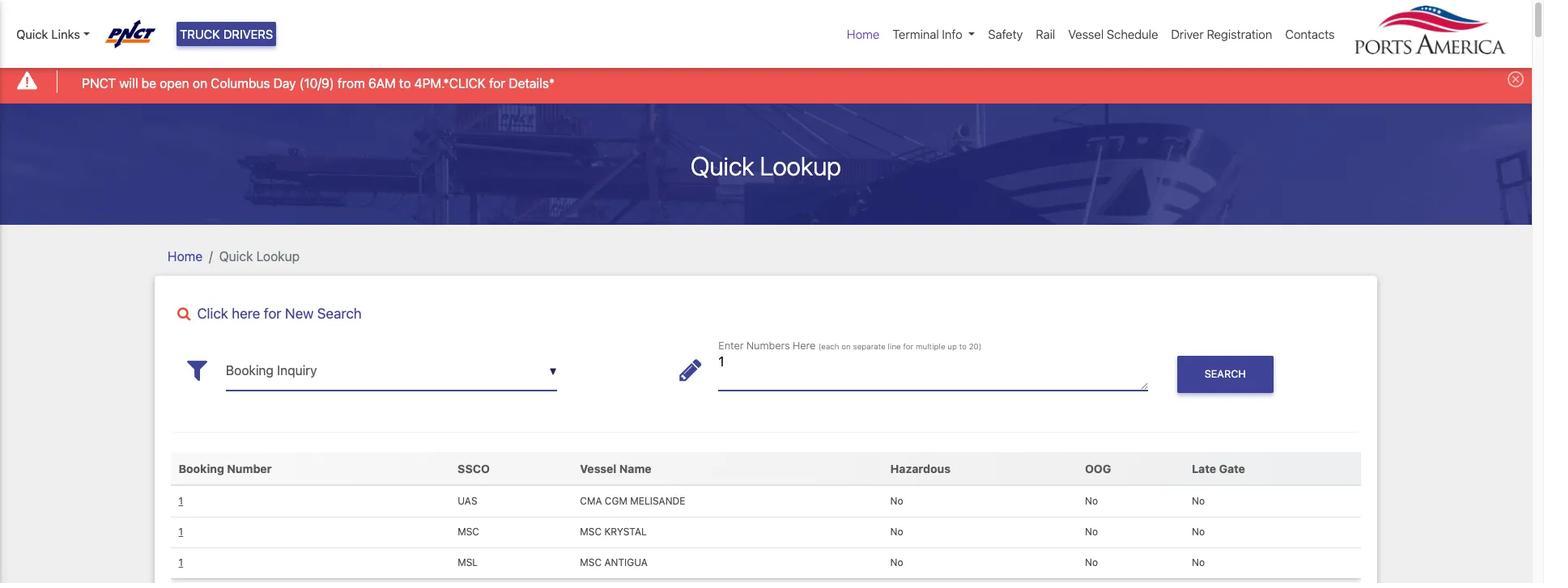 Task type: describe. For each thing, give the bounding box(es) containing it.
contacts link
[[1279, 19, 1341, 50]]

click
[[197, 305, 228, 322]]

1 for msl
[[179, 557, 183, 570]]

cma cgm melisande
[[580, 496, 685, 508]]

(10/9)
[[299, 76, 334, 90]]

msc for msc krystal
[[580, 526, 602, 539]]

▼
[[549, 366, 557, 378]]

name
[[619, 462, 652, 476]]

msc krystal
[[580, 526, 647, 539]]

booking number
[[179, 462, 272, 476]]

0 horizontal spatial quick
[[16, 27, 48, 41]]

number
[[227, 462, 272, 476]]

driver
[[1171, 27, 1204, 41]]

from
[[338, 76, 365, 90]]

here
[[232, 305, 260, 322]]

truck drivers
[[180, 27, 273, 41]]

0 horizontal spatial home
[[168, 249, 203, 264]]

vessel for vessel schedule
[[1068, 27, 1104, 41]]

terminal info link
[[886, 19, 982, 50]]

columbus
[[211, 76, 270, 90]]

4pm.*click
[[414, 76, 486, 90]]

home inside 'link'
[[847, 27, 880, 41]]

hazardous
[[890, 462, 951, 476]]

driver registration link
[[1165, 19, 1279, 50]]

6am
[[368, 76, 396, 90]]

oog
[[1085, 462, 1111, 476]]

for inside pnct will be open on columbus day (10/9) from 6am to 4pm.*click for details* link
[[489, 76, 505, 90]]

truck drivers link
[[177, 22, 276, 47]]

registration
[[1207, 27, 1272, 41]]

be
[[141, 76, 156, 90]]

ssco
[[458, 462, 490, 476]]

search
[[317, 305, 362, 322]]

booking
[[179, 462, 224, 476]]

search image
[[177, 307, 191, 322]]

uas
[[458, 496, 477, 508]]

vessel name
[[580, 462, 652, 476]]

info
[[942, 27, 963, 41]]

2 vertical spatial quick
[[219, 249, 253, 264]]

1 horizontal spatial lookup
[[760, 150, 841, 181]]

for inside enter numbers here (each on separate line for multiple up to 20)
[[903, 342, 914, 351]]

on for columbus
[[193, 76, 207, 90]]

click here for new search
[[197, 305, 362, 322]]

separate
[[853, 342, 886, 351]]

melisande
[[630, 496, 685, 508]]

here
[[793, 339, 816, 351]]

1 vertical spatial lookup
[[256, 249, 300, 264]]

details*
[[509, 76, 555, 90]]

numbers
[[746, 339, 790, 351]]

schedule
[[1107, 27, 1158, 41]]



Task type: vqa. For each thing, say whether or not it's contained in the screenshot.
Vessel Schedule's Vessel
yes



Task type: locate. For each thing, give the bounding box(es) containing it.
vessel for vessel name
[[580, 462, 617, 476]]

2 1 from the top
[[179, 526, 183, 539]]

enter numbers here (each on separate line for multiple up to 20)
[[719, 339, 982, 351]]

0 vertical spatial home
[[847, 27, 880, 41]]

vessel schedule link
[[1062, 19, 1165, 50]]

1 for uas
[[179, 496, 183, 508]]

for right line
[[903, 342, 914, 351]]

msc for msc
[[458, 526, 479, 539]]

1 1 from the top
[[179, 496, 183, 508]]

(each
[[818, 342, 839, 351]]

rail link
[[1029, 19, 1062, 50]]

truck
[[180, 27, 220, 41]]

2 horizontal spatial for
[[903, 342, 914, 351]]

up
[[948, 342, 957, 351]]

pnct will be open on columbus day (10/9) from 6am to 4pm.*click for details*
[[82, 76, 555, 90]]

home link left terminal
[[840, 19, 886, 50]]

links
[[51, 27, 80, 41]]

msc antigua
[[580, 557, 648, 570]]

1 vertical spatial quick lookup
[[219, 249, 300, 264]]

to for 20)
[[959, 342, 967, 351]]

gate
[[1219, 462, 1245, 476]]

for
[[489, 76, 505, 90], [264, 305, 281, 322], [903, 342, 914, 351]]

to inside alert
[[399, 76, 411, 90]]

20)
[[969, 342, 982, 351]]

1 horizontal spatial on
[[842, 342, 851, 351]]

1 button for uas
[[179, 495, 183, 509]]

contacts
[[1285, 27, 1335, 41]]

for left details*
[[489, 76, 505, 90]]

0 horizontal spatial quick lookup
[[219, 249, 300, 264]]

day
[[273, 76, 296, 90]]

1 vertical spatial quick
[[691, 150, 754, 181]]

home up the search image
[[168, 249, 203, 264]]

quick links
[[16, 27, 80, 41]]

1 for msc
[[179, 526, 183, 539]]

1 button for msl
[[179, 557, 183, 571]]

to
[[399, 76, 411, 90], [959, 342, 967, 351]]

pnct will be open on columbus day (10/9) from 6am to 4pm.*click for details* link
[[82, 73, 555, 93]]

0 vertical spatial 1 button
[[179, 495, 183, 509]]

antigua
[[604, 557, 648, 570]]

0 horizontal spatial lookup
[[256, 249, 300, 264]]

1 button
[[179, 495, 183, 509], [179, 526, 183, 540], [179, 557, 183, 571]]

1 horizontal spatial to
[[959, 342, 967, 351]]

quick links link
[[16, 25, 90, 43]]

0 vertical spatial on
[[193, 76, 207, 90]]

lookup
[[760, 150, 841, 181], [256, 249, 300, 264]]

safety
[[988, 27, 1023, 41]]

vessel up cma
[[580, 462, 617, 476]]

1 vertical spatial to
[[959, 342, 967, 351]]

2 vertical spatial 1
[[179, 557, 183, 570]]

open
[[160, 76, 189, 90]]

will
[[119, 76, 138, 90]]

to inside enter numbers here (each on separate line for multiple up to 20)
[[959, 342, 967, 351]]

on right (each
[[842, 342, 851, 351]]

vessel
[[1068, 27, 1104, 41], [580, 462, 617, 476]]

1 vertical spatial for
[[264, 305, 281, 322]]

2 horizontal spatial quick
[[691, 150, 754, 181]]

home link up the search image
[[168, 249, 203, 264]]

on inside alert
[[193, 76, 207, 90]]

pnct
[[82, 76, 116, 90]]

0 vertical spatial quick
[[16, 27, 48, 41]]

click here for new search link
[[171, 305, 1361, 322]]

terminal
[[893, 27, 939, 41]]

1
[[179, 496, 183, 508], [179, 526, 183, 539], [179, 557, 183, 570]]

late
[[1192, 462, 1216, 476]]

drivers
[[223, 27, 273, 41]]

1 vertical spatial home link
[[168, 249, 203, 264]]

0 vertical spatial vessel
[[1068, 27, 1104, 41]]

1 button for msc
[[179, 526, 183, 540]]

1 1 button from the top
[[179, 495, 183, 509]]

1 horizontal spatial for
[[489, 76, 505, 90]]

1 horizontal spatial home link
[[840, 19, 886, 50]]

vessel inside vessel schedule link
[[1068, 27, 1104, 41]]

1 horizontal spatial quick lookup
[[691, 150, 841, 181]]

on inside enter numbers here (each on separate line for multiple up to 20)
[[842, 342, 851, 351]]

2 vertical spatial for
[[903, 342, 914, 351]]

0 vertical spatial to
[[399, 76, 411, 90]]

for right here
[[264, 305, 281, 322]]

safety link
[[982, 19, 1029, 50]]

0 vertical spatial quick lookup
[[691, 150, 841, 181]]

on right open
[[193, 76, 207, 90]]

0 horizontal spatial vessel
[[580, 462, 617, 476]]

0 vertical spatial 1
[[179, 496, 183, 508]]

vessel right rail
[[1068, 27, 1104, 41]]

1 vertical spatial 1
[[179, 526, 183, 539]]

close image
[[1508, 71, 1524, 88]]

home left terminal
[[847, 27, 880, 41]]

1 vertical spatial home
[[168, 249, 203, 264]]

cgm
[[605, 496, 627, 508]]

pnct will be open on columbus day (10/9) from 6am to 4pm.*click for details* alert
[[0, 60, 1532, 103]]

cma
[[580, 496, 602, 508]]

3 1 button from the top
[[179, 557, 183, 571]]

1 text field
[[719, 351, 1148, 391]]

no
[[890, 496, 903, 508], [1085, 496, 1098, 508], [1192, 496, 1205, 508], [890, 526, 903, 539], [1085, 526, 1098, 539], [1192, 526, 1205, 539], [890, 557, 903, 570], [1085, 557, 1098, 570], [1192, 557, 1205, 570]]

rail
[[1036, 27, 1055, 41]]

multiple
[[916, 342, 945, 351]]

late gate
[[1192, 462, 1245, 476]]

new
[[285, 305, 314, 322]]

home link
[[840, 19, 886, 50], [168, 249, 203, 264]]

0 vertical spatial lookup
[[760, 150, 841, 181]]

quick lookup
[[691, 150, 841, 181], [219, 249, 300, 264]]

0 horizontal spatial to
[[399, 76, 411, 90]]

driver registration
[[1171, 27, 1272, 41]]

to right 6am
[[399, 76, 411, 90]]

terminal info
[[893, 27, 963, 41]]

enter
[[719, 339, 744, 351]]

msc for msc antigua
[[580, 557, 602, 570]]

0 horizontal spatial on
[[193, 76, 207, 90]]

home
[[847, 27, 880, 41], [168, 249, 203, 264]]

0 vertical spatial for
[[489, 76, 505, 90]]

2 1 button from the top
[[179, 526, 183, 540]]

1 horizontal spatial quick
[[219, 249, 253, 264]]

krystal
[[604, 526, 647, 539]]

msc up msl
[[458, 526, 479, 539]]

msl
[[458, 557, 478, 570]]

3 1 from the top
[[179, 557, 183, 570]]

1 vertical spatial vessel
[[580, 462, 617, 476]]

line
[[888, 342, 901, 351]]

1 vertical spatial 1 button
[[179, 526, 183, 540]]

on for separate
[[842, 342, 851, 351]]

1 horizontal spatial vessel
[[1068, 27, 1104, 41]]

1 horizontal spatial home
[[847, 27, 880, 41]]

quick
[[16, 27, 48, 41], [691, 150, 754, 181], [219, 249, 253, 264]]

to right the up
[[959, 342, 967, 351]]

for inside click here for new search link
[[264, 305, 281, 322]]

1 vertical spatial on
[[842, 342, 851, 351]]

0 vertical spatial home link
[[840, 19, 886, 50]]

0 horizontal spatial home link
[[168, 249, 203, 264]]

0 horizontal spatial for
[[264, 305, 281, 322]]

on
[[193, 76, 207, 90], [842, 342, 851, 351]]

to for 4pm.*click
[[399, 76, 411, 90]]

2 vertical spatial 1 button
[[179, 557, 183, 571]]

msc
[[458, 526, 479, 539], [580, 526, 602, 539], [580, 557, 602, 570]]

None text field
[[226, 351, 557, 391]]

vessel schedule
[[1068, 27, 1158, 41]]

msc left antigua
[[580, 557, 602, 570]]

msc down cma
[[580, 526, 602, 539]]



